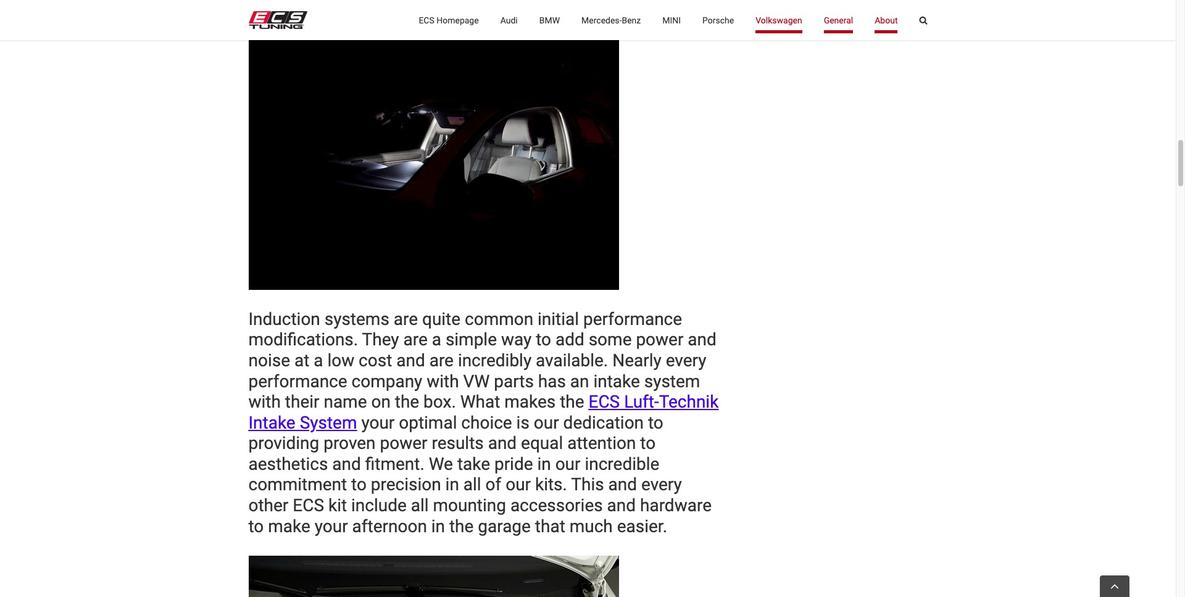 Task type: describe. For each thing, give the bounding box(es) containing it.
intake
[[594, 371, 640, 392]]

attention
[[568, 434, 636, 454]]

0 vertical spatial in
[[538, 454, 551, 475]]

parts
[[494, 371, 534, 392]]

about
[[875, 15, 898, 25]]

are down quite
[[404, 330, 428, 350]]

box.
[[424, 392, 456, 413]]

low
[[328, 351, 355, 371]]

of
[[486, 475, 502, 496]]

porsche link
[[703, 0, 734, 40]]

accessories
[[511, 496, 603, 516]]

1 vertical spatial with
[[249, 392, 281, 413]]

ecs luft-technik intake system link
[[249, 392, 719, 433]]

fitment.
[[365, 454, 425, 475]]

commitment
[[249, 475, 347, 496]]

to up the include
[[351, 475, 367, 496]]

providing
[[249, 434, 319, 454]]

induction
[[249, 309, 320, 330]]

to down other
[[249, 517, 264, 537]]

quite
[[422, 309, 461, 330]]

benz
[[622, 15, 641, 25]]

optimal
[[399, 413, 457, 433]]

1 horizontal spatial a
[[432, 330, 442, 350]]

every inside your optimal choice is our dedication to providing proven power results and equal attention to aesthetics and fitment. we take pride in our incredible commitment to precision in all of our kits. this and every other ecs kit include all mounting accessories and hardware to make your afternoon in the garage that much easier.
[[642, 475, 682, 496]]

other
[[249, 496, 289, 516]]

make
[[268, 517, 310, 537]]

vw
[[464, 371, 490, 392]]

we
[[429, 454, 453, 475]]

makes
[[505, 392, 556, 413]]

0 vertical spatial performance
[[584, 309, 682, 330]]

ecs homepage link
[[419, 0, 479, 40]]

dedication
[[564, 413, 644, 433]]

bmw link
[[540, 0, 560, 40]]

an
[[570, 371, 589, 392]]

on
[[371, 392, 391, 413]]

and down proven
[[332, 454, 361, 475]]

power inside your optimal choice is our dedication to providing proven power results and equal attention to aesthetics and fitment. we take pride in our incredible commitment to precision in all of our kits. this and every other ecs kit include all mounting accessories and hardware to make your afternoon in the garage that much easier.
[[380, 434, 428, 454]]

way
[[501, 330, 532, 350]]

technik
[[659, 392, 719, 413]]

their
[[285, 392, 320, 413]]

and down incredible
[[609, 475, 637, 496]]

take
[[458, 454, 490, 475]]

general link
[[824, 0, 854, 40]]

every inside induction systems are quite common initial performance modifications. they are a simple way to add some power and noise at a low cost and are incredibly available. nearly every performance company with vw parts has an intake system with their name on the box. what makes the
[[666, 351, 707, 371]]

1 vertical spatial our
[[556, 454, 581, 475]]

modifications.
[[249, 330, 358, 350]]

company
[[352, 371, 423, 392]]

add
[[556, 330, 585, 350]]

cost
[[359, 351, 392, 371]]

0 horizontal spatial a
[[314, 351, 323, 371]]

noise
[[249, 351, 290, 371]]

name
[[324, 392, 367, 413]]

that
[[535, 517, 566, 537]]

about link
[[875, 0, 898, 40]]

power inside induction systems are quite common initial performance modifications. they are a simple way to add some power and noise at a low cost and are incredibly available. nearly every performance company with vw parts has an intake system with their name on the box. what makes the
[[636, 330, 684, 350]]

ecs tuning logo image
[[249, 11, 307, 29]]

bmw
[[540, 15, 560, 25]]

mercedes-
[[582, 15, 622, 25]]

system
[[300, 413, 357, 433]]

and up company
[[397, 351, 425, 371]]

results
[[432, 434, 484, 454]]

to inside induction systems are quite common initial performance modifications. they are a simple way to add some power and noise at a low cost and are incredibly available. nearly every performance company with vw parts has an intake system with their name on the box. what makes the
[[536, 330, 551, 350]]

the inside your optimal choice is our dedication to providing proven power results and equal attention to aesthetics and fitment. we take pride in our incredible commitment to precision in all of our kits. this and every other ecs kit include all mounting accessories and hardware to make your afternoon in the garage that much easier.
[[450, 517, 474, 537]]

1 horizontal spatial all
[[464, 475, 481, 496]]



Task type: locate. For each thing, give the bounding box(es) containing it.
every up system
[[666, 351, 707, 371]]

1 horizontal spatial your
[[361, 413, 395, 433]]

pride
[[495, 454, 533, 475]]

with up intake
[[249, 392, 281, 413]]

with up box.
[[427, 371, 459, 392]]

the down an
[[560, 392, 585, 413]]

what
[[460, 392, 500, 413]]

are up they
[[394, 309, 418, 330]]

0 vertical spatial every
[[666, 351, 707, 371]]

power up fitment.
[[380, 434, 428, 454]]

in down equal
[[538, 454, 551, 475]]

and up pride at left bottom
[[488, 434, 517, 454]]

ecs for luft-
[[589, 392, 620, 413]]

0 horizontal spatial with
[[249, 392, 281, 413]]

afternoon
[[352, 517, 427, 537]]

and up system
[[688, 330, 717, 350]]

the down mounting
[[450, 517, 474, 537]]

initial
[[538, 309, 579, 330]]

ecs for homepage
[[419, 15, 435, 25]]

mounting
[[433, 496, 506, 516]]

0 horizontal spatial performance
[[249, 371, 347, 392]]

2 vertical spatial our
[[506, 475, 531, 496]]

a right at at the left
[[314, 351, 323, 371]]

available.
[[536, 351, 608, 371]]

power up "nearly"
[[636, 330, 684, 350]]

the right on
[[395, 392, 419, 413]]

some
[[589, 330, 632, 350]]

systems
[[325, 309, 390, 330]]

a down quite
[[432, 330, 442, 350]]

1 vertical spatial your
[[315, 517, 348, 537]]

volkswagen link
[[756, 0, 803, 40]]

and
[[688, 330, 717, 350], [397, 351, 425, 371], [488, 434, 517, 454], [332, 454, 361, 475], [609, 475, 637, 496], [607, 496, 636, 516]]

our up equal
[[534, 413, 559, 433]]

1 vertical spatial all
[[411, 496, 429, 516]]

performance
[[584, 309, 682, 330], [249, 371, 347, 392]]

common
[[465, 309, 534, 330]]

your down on
[[361, 413, 395, 433]]

is
[[517, 413, 530, 433]]

porsche
[[703, 15, 734, 25]]

all
[[464, 475, 481, 496], [411, 496, 429, 516]]

induction systems are quite common initial performance modifications. they are a simple way to add some power and noise at a low cost and are incredibly available. nearly every performance company with vw parts has an intake system with their name on the box. what makes the
[[249, 309, 717, 413]]

1 horizontal spatial ecs
[[419, 15, 435, 25]]

include
[[351, 496, 407, 516]]

ecs up dedication
[[589, 392, 620, 413]]

at
[[295, 351, 310, 371]]

luft-
[[624, 392, 659, 413]]

homepage
[[437, 15, 479, 25]]

mercedes-benz link
[[582, 0, 641, 40]]

0 vertical spatial your
[[361, 413, 395, 433]]

power
[[636, 330, 684, 350], [380, 434, 428, 454]]

precision
[[371, 475, 441, 496]]

performance down at at the left
[[249, 371, 347, 392]]

0 horizontal spatial the
[[395, 392, 419, 413]]

mercedes-benz
[[582, 15, 641, 25]]

with
[[427, 371, 459, 392], [249, 392, 281, 413]]

to down initial
[[536, 330, 551, 350]]

all down precision
[[411, 496, 429, 516]]

in
[[538, 454, 551, 475], [446, 475, 459, 496], [432, 517, 445, 537]]

0 vertical spatial with
[[427, 371, 459, 392]]

our up kits.
[[556, 454, 581, 475]]

kits.
[[535, 475, 567, 496]]

general
[[824, 15, 854, 25]]

0 vertical spatial all
[[464, 475, 481, 496]]

2 vertical spatial ecs
[[293, 496, 324, 516]]

are down simple
[[430, 351, 454, 371]]

1 vertical spatial power
[[380, 434, 428, 454]]

are
[[394, 309, 418, 330], [404, 330, 428, 350], [430, 351, 454, 371]]

2 vertical spatial in
[[432, 517, 445, 537]]

in down mounting
[[432, 517, 445, 537]]

our down pride at left bottom
[[506, 475, 531, 496]]

the
[[395, 392, 419, 413], [560, 392, 585, 413], [450, 517, 474, 537]]

your down kit
[[315, 517, 348, 537]]

0 vertical spatial ecs
[[419, 15, 435, 25]]

aesthetics
[[249, 454, 328, 475]]

1 vertical spatial in
[[446, 475, 459, 496]]

hardware
[[640, 496, 712, 516]]

volkswagen
[[756, 15, 803, 25]]

1 vertical spatial ecs
[[589, 392, 620, 413]]

0 vertical spatial power
[[636, 330, 684, 350]]

performance up some
[[584, 309, 682, 330]]

garage
[[478, 517, 531, 537]]

every
[[666, 351, 707, 371], [642, 475, 682, 496]]

your optimal choice is our dedication to providing proven power results and equal attention to aesthetics and fitment. we take pride in our incredible commitment to precision in all of our kits. this and every other ecs kit include all mounting accessories and hardware to make your afternoon in the garage that much easier.
[[249, 413, 712, 537]]

and up easier.
[[607, 496, 636, 516]]

ecs luft-technik intake system
[[249, 392, 719, 433]]

your
[[361, 413, 395, 433], [315, 517, 348, 537]]

0 horizontal spatial ecs
[[293, 496, 324, 516]]

0 horizontal spatial your
[[315, 517, 348, 537]]

ecs left homepage
[[419, 15, 435, 25]]

intake
[[249, 413, 296, 433]]

our
[[534, 413, 559, 433], [556, 454, 581, 475], [506, 475, 531, 496]]

simple
[[446, 330, 497, 350]]

they
[[362, 330, 399, 350]]

ecs inside your optimal choice is our dedication to providing proven power results and equal attention to aesthetics and fitment. we take pride in our incredible commitment to precision in all of our kits. this and every other ecs kit include all mounting accessories and hardware to make your afternoon in the garage that much easier.
[[293, 496, 324, 516]]

to
[[536, 330, 551, 350], [648, 413, 664, 433], [641, 434, 656, 454], [351, 475, 367, 496], [249, 517, 264, 537]]

has
[[538, 371, 566, 392]]

incredible
[[585, 454, 660, 475]]

easier.
[[617, 517, 668, 537]]

1 horizontal spatial power
[[636, 330, 684, 350]]

1 vertical spatial every
[[642, 475, 682, 496]]

much
[[570, 517, 613, 537]]

kit
[[329, 496, 347, 516]]

0 vertical spatial our
[[534, 413, 559, 433]]

every up "hardware"
[[642, 475, 682, 496]]

2 horizontal spatial ecs
[[589, 392, 620, 413]]

ecs
[[419, 15, 435, 25], [589, 392, 620, 413], [293, 496, 324, 516]]

audi
[[501, 15, 518, 25]]

2 horizontal spatial the
[[560, 392, 585, 413]]

ecs inside ecs luft-technik intake system
[[589, 392, 620, 413]]

incredibly
[[458, 351, 532, 371]]

nearly
[[613, 351, 662, 371]]

proven
[[324, 434, 376, 454]]

in down "we"
[[446, 475, 459, 496]]

mini link
[[663, 0, 681, 40]]

1 horizontal spatial the
[[450, 517, 474, 537]]

choice
[[462, 413, 512, 433]]

0 horizontal spatial all
[[411, 496, 429, 516]]

mini
[[663, 15, 681, 25]]

ecs homepage
[[419, 15, 479, 25]]

all down take
[[464, 475, 481, 496]]

to up incredible
[[641, 434, 656, 454]]

this
[[571, 475, 604, 496]]

1 horizontal spatial with
[[427, 371, 459, 392]]

equal
[[521, 434, 563, 454]]

audi link
[[501, 0, 518, 40]]

system
[[645, 371, 701, 392]]

0 horizontal spatial power
[[380, 434, 428, 454]]

to down luft-
[[648, 413, 664, 433]]

a
[[432, 330, 442, 350], [314, 351, 323, 371]]

1 horizontal spatial performance
[[584, 309, 682, 330]]

ecs down commitment
[[293, 496, 324, 516]]

1 vertical spatial performance
[[249, 371, 347, 392]]



Task type: vqa. For each thing, say whether or not it's contained in the screenshot.
subsidiaries, at the right bottom of the page
no



